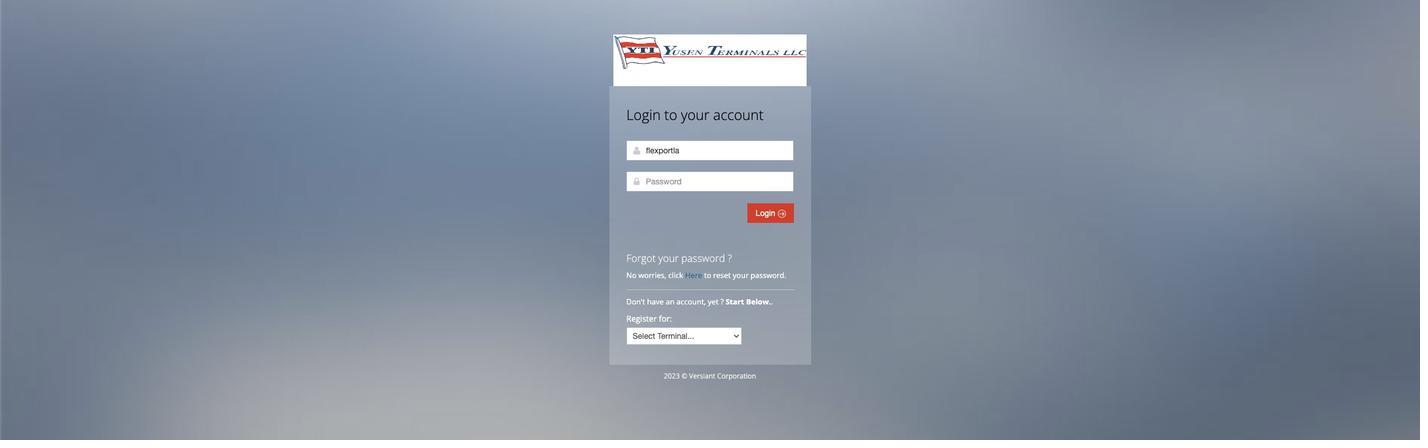 Task type: locate. For each thing, give the bounding box(es) containing it.
to right the here link
[[704, 270, 712, 281]]

?
[[728, 251, 732, 265], [721, 297, 724, 307]]

lock image
[[632, 177, 642, 186]]

0 vertical spatial your
[[681, 105, 710, 124]]

1 horizontal spatial to
[[704, 270, 712, 281]]

0 vertical spatial to
[[665, 105, 678, 124]]

login to your account
[[627, 105, 764, 124]]

your
[[681, 105, 710, 124], [659, 251, 679, 265], [733, 270, 749, 281]]

to inside forgot your password ? no worries, click here to reset your password.
[[704, 270, 712, 281]]

.
[[771, 297, 773, 307]]

your right reset
[[733, 270, 749, 281]]

0 horizontal spatial to
[[665, 105, 678, 124]]

1 vertical spatial ?
[[721, 297, 724, 307]]

1 horizontal spatial login
[[756, 209, 778, 218]]

0 horizontal spatial ?
[[721, 297, 724, 307]]

don't have an account, yet ? start below. .
[[627, 297, 775, 307]]

? up reset
[[728, 251, 732, 265]]

login for login to your account
[[627, 105, 661, 124]]

login inside login button
[[756, 209, 778, 218]]

yet
[[708, 297, 719, 307]]

register
[[627, 313, 657, 324]]

login
[[627, 105, 661, 124], [756, 209, 778, 218]]

worries,
[[639, 270, 667, 281]]

1 vertical spatial login
[[756, 209, 778, 218]]

to up username "text field"
[[665, 105, 678, 124]]

to
[[665, 105, 678, 124], [704, 270, 712, 281]]

here
[[685, 270, 702, 281]]

0 horizontal spatial login
[[627, 105, 661, 124]]

? right yet
[[721, 297, 724, 307]]

0 vertical spatial login
[[627, 105, 661, 124]]

0 vertical spatial ?
[[728, 251, 732, 265]]

Username text field
[[627, 141, 793, 160]]

1 vertical spatial to
[[704, 270, 712, 281]]

reset
[[713, 270, 731, 281]]

below.
[[746, 297, 771, 307]]

1 horizontal spatial ?
[[728, 251, 732, 265]]

2 vertical spatial your
[[733, 270, 749, 281]]

login for login
[[756, 209, 778, 218]]

your up username "text field"
[[681, 105, 710, 124]]

no
[[627, 270, 637, 281]]

your up click
[[659, 251, 679, 265]]

forgot
[[627, 251, 656, 265]]

Password password field
[[627, 172, 793, 192]]

1 horizontal spatial your
[[681, 105, 710, 124]]

login button
[[748, 204, 794, 223]]

1 vertical spatial your
[[659, 251, 679, 265]]



Task type: describe. For each thing, give the bounding box(es) containing it.
password
[[682, 251, 725, 265]]

forgot your password ? no worries, click here to reset your password.
[[627, 251, 787, 281]]

here link
[[685, 270, 702, 281]]

register for:
[[627, 313, 672, 324]]

? inside forgot your password ? no worries, click here to reset your password.
[[728, 251, 732, 265]]

don't
[[627, 297, 645, 307]]

start
[[726, 297, 745, 307]]

corporation
[[718, 372, 756, 381]]

swapright image
[[778, 210, 786, 218]]

versiant
[[689, 372, 716, 381]]

click
[[669, 270, 684, 281]]

user image
[[632, 146, 642, 155]]

an
[[666, 297, 675, 307]]

account
[[713, 105, 764, 124]]

2023
[[664, 372, 680, 381]]

2 horizontal spatial your
[[733, 270, 749, 281]]

0 horizontal spatial your
[[659, 251, 679, 265]]

account,
[[677, 297, 706, 307]]

have
[[647, 297, 664, 307]]

©
[[682, 372, 688, 381]]

password.
[[751, 270, 787, 281]]

2023 © versiant corporation
[[664, 372, 756, 381]]

for:
[[659, 313, 672, 324]]



